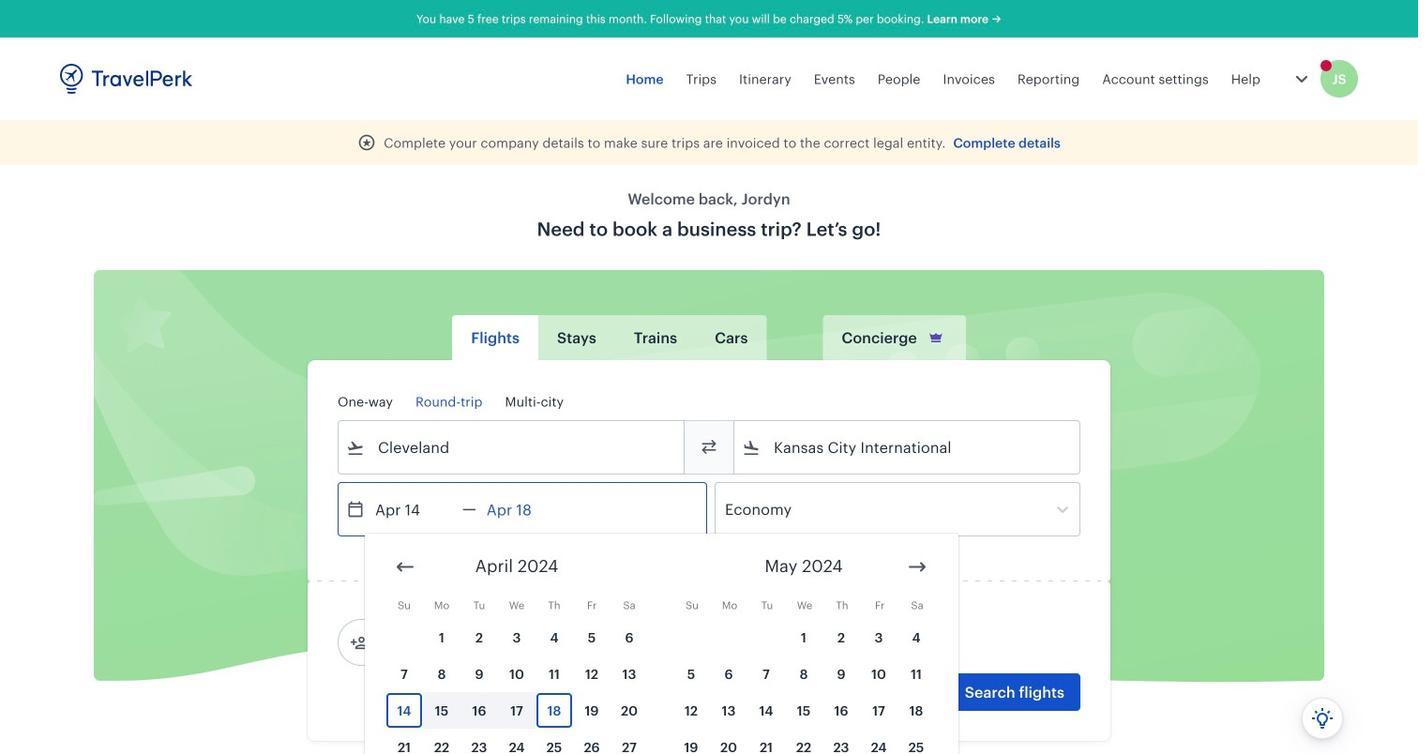 Task type: describe. For each thing, give the bounding box(es) containing it.
To search field
[[761, 433, 1056, 463]]



Task type: locate. For each thing, give the bounding box(es) containing it.
move forward to switch to the next month. image
[[906, 556, 929, 578]]

move backward to switch to the previous month. image
[[394, 556, 417, 578]]

From search field
[[365, 433, 660, 463]]

calendar application
[[365, 534, 1419, 754]]

Add first traveler search field
[[369, 628, 564, 658]]

Return text field
[[476, 483, 574, 536]]

Depart text field
[[365, 483, 463, 536]]



